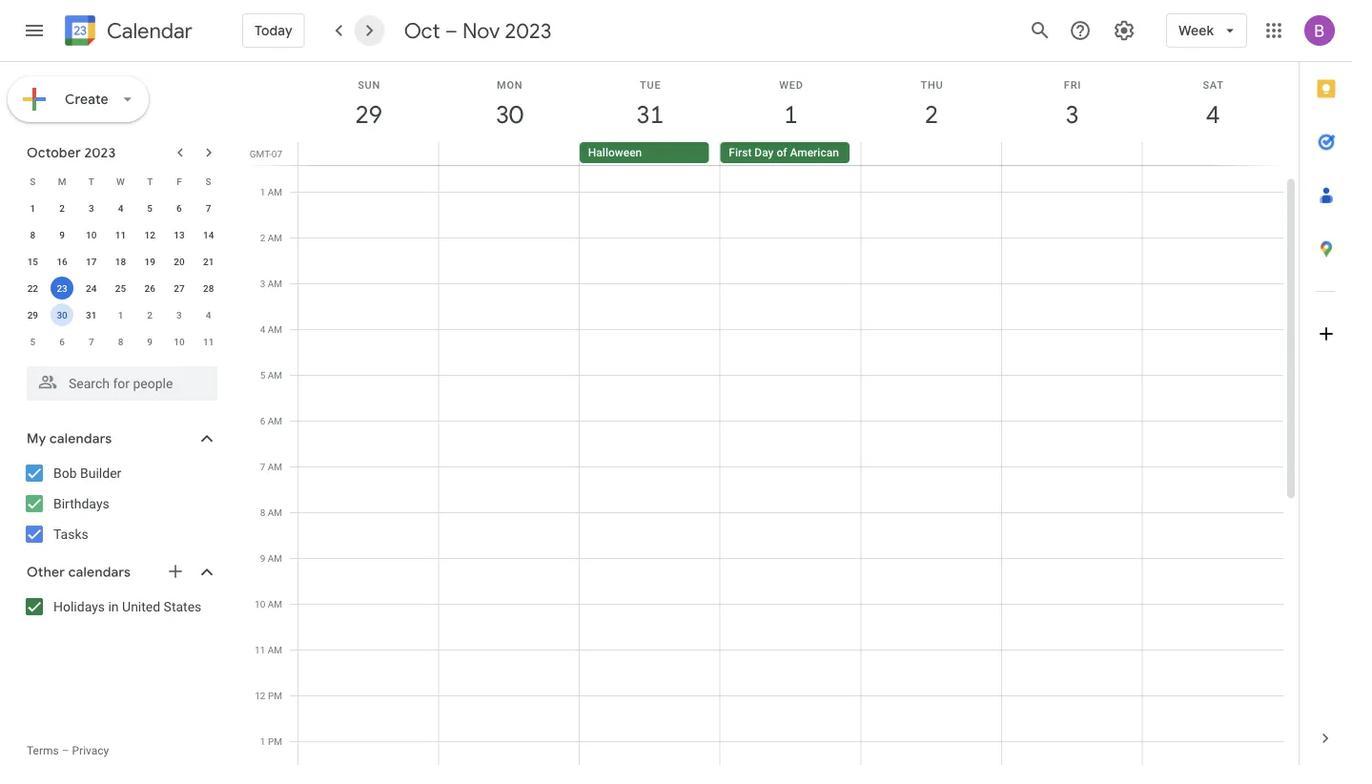 Task type: vqa. For each thing, say whether or not it's contained in the screenshot.
Week popup button in the right of the page
yes



Task type: locate. For each thing, give the bounding box(es) containing it.
0 vertical spatial –
[[445, 17, 458, 44]]

1
[[783, 99, 797, 130], [260, 186, 265, 197], [30, 202, 35, 214], [118, 309, 123, 321], [260, 736, 266, 747]]

1 for november 1 element
[[118, 309, 123, 321]]

0 horizontal spatial 5
[[30, 336, 35, 347]]

8 am from the top
[[268, 507, 282, 518]]

10 am from the top
[[268, 598, 282, 610]]

1 down wed on the top right of page
[[783, 99, 797, 130]]

t right m on the top of page
[[88, 176, 94, 187]]

calendars inside dropdown button
[[68, 564, 131, 581]]

28
[[203, 282, 214, 294]]

terms
[[27, 744, 59, 757]]

7 am from the top
[[268, 461, 282, 472]]

am for 6 am
[[268, 415, 282, 426]]

6 up 13 element
[[177, 202, 182, 214]]

am up 3 am at the top of the page
[[268, 232, 282, 243]]

2023
[[505, 17, 552, 44], [84, 144, 116, 161]]

november 5 element
[[21, 330, 44, 353]]

1 horizontal spatial 31
[[636, 99, 663, 130]]

november 11 element
[[197, 330, 220, 353]]

0 horizontal spatial t
[[88, 176, 94, 187]]

0 vertical spatial 6
[[177, 202, 182, 214]]

1 vertical spatial –
[[62, 744, 69, 757]]

1 for 1 pm
[[260, 736, 266, 747]]

None search field
[[0, 359, 237, 401]]

october
[[27, 144, 81, 161]]

0 horizontal spatial 31
[[86, 309, 97, 321]]

calendars inside "dropdown button"
[[50, 430, 112, 447]]

3 down fri at the right top of the page
[[1065, 99, 1078, 130]]

28 element
[[197, 277, 220, 300]]

am for 5 am
[[268, 369, 282, 381]]

cell
[[299, 142, 439, 165], [439, 142, 580, 165], [861, 142, 1002, 165], [1002, 142, 1142, 165], [1142, 142, 1283, 165], [299, 146, 439, 765], [439, 146, 580, 765], [580, 146, 721, 765], [721, 146, 862, 765], [862, 146, 1003, 765], [1003, 146, 1143, 765], [1143, 146, 1284, 765]]

9 up 16 element at the top of the page
[[59, 229, 65, 240]]

9 up 10 am at the left bottom of page
[[260, 552, 265, 564]]

wed 1
[[780, 79, 804, 130]]

2 horizontal spatial 7
[[260, 461, 265, 472]]

20 element
[[168, 250, 191, 273]]

am up 7 am
[[268, 415, 282, 426]]

29
[[354, 99, 381, 130], [27, 309, 38, 321]]

5
[[147, 202, 153, 214], [30, 336, 35, 347], [260, 369, 265, 381]]

2
[[924, 99, 938, 130], [59, 202, 65, 214], [260, 232, 265, 243], [147, 309, 153, 321]]

22 element
[[21, 277, 44, 300]]

6 am
[[260, 415, 282, 426]]

12 pm
[[255, 690, 282, 701]]

18 element
[[109, 250, 132, 273]]

1 vertical spatial 9
[[147, 336, 153, 347]]

07
[[272, 148, 282, 159]]

am for 11 am
[[268, 644, 282, 655]]

31
[[636, 99, 663, 130], [86, 309, 97, 321]]

9
[[59, 229, 65, 240], [147, 336, 153, 347], [260, 552, 265, 564]]

3 am from the top
[[268, 278, 282, 289]]

10 up 11 am
[[255, 598, 265, 610]]

sun
[[358, 79, 381, 91]]

26 element
[[139, 277, 161, 300]]

1 vertical spatial 8
[[118, 336, 123, 347]]

1 vertical spatial 10
[[174, 336, 185, 347]]

0 vertical spatial 9
[[59, 229, 65, 240]]

grid containing 29
[[244, 62, 1299, 765]]

builder
[[80, 465, 121, 481]]

10
[[86, 229, 97, 240], [174, 336, 185, 347], [255, 598, 265, 610]]

11 up 18
[[115, 229, 126, 240]]

calendars up "in"
[[68, 564, 131, 581]]

2 horizontal spatial 10
[[255, 598, 265, 610]]

11 inside grid
[[255, 644, 265, 655]]

1 horizontal spatial 30
[[495, 99, 522, 130]]

17 element
[[80, 250, 103, 273]]

calendars up bob builder on the left bottom of page
[[50, 430, 112, 447]]

row containing 5
[[18, 328, 223, 355]]

1 vertical spatial 29
[[27, 309, 38, 321]]

am down 9 am
[[268, 598, 282, 610]]

1 vertical spatial calendars
[[68, 564, 131, 581]]

27
[[174, 282, 185, 294]]

1 vertical spatial 30
[[57, 309, 67, 321]]

5 down 29 element
[[30, 336, 35, 347]]

am
[[268, 186, 282, 197], [268, 232, 282, 243], [268, 278, 282, 289], [268, 323, 282, 335], [268, 369, 282, 381], [268, 415, 282, 426], [268, 461, 282, 472], [268, 507, 282, 518], [268, 552, 282, 564], [268, 598, 282, 610], [268, 644, 282, 655]]

3 down 2 am
[[260, 278, 265, 289]]

0 vertical spatial 12
[[145, 229, 155, 240]]

17
[[86, 256, 97, 267]]

2 am
[[260, 232, 282, 243]]

row containing 15
[[18, 248, 223, 275]]

am up 6 am
[[268, 369, 282, 381]]

0 vertical spatial 10
[[86, 229, 97, 240]]

terms link
[[27, 744, 59, 757]]

2 vertical spatial 5
[[260, 369, 265, 381]]

pm down 12 pm
[[268, 736, 282, 747]]

– right oct
[[445, 17, 458, 44]]

8 am
[[260, 507, 282, 518]]

2 vertical spatial 11
[[255, 644, 265, 655]]

1 horizontal spatial 8
[[118, 336, 123, 347]]

pm up 1 pm
[[268, 690, 282, 701]]

1 vertical spatial 11
[[203, 336, 214, 347]]

0 horizontal spatial 12
[[145, 229, 155, 240]]

10 up 17
[[86, 229, 97, 240]]

7 inside grid
[[260, 461, 265, 472]]

9 inside grid
[[260, 552, 265, 564]]

row group
[[18, 195, 223, 355]]

1 am from the top
[[268, 186, 282, 197]]

12 up 19
[[145, 229, 155, 240]]

2 vertical spatial 9
[[260, 552, 265, 564]]

30 down mon
[[495, 99, 522, 130]]

8 up 9 am
[[260, 507, 265, 518]]

t
[[88, 176, 94, 187], [147, 176, 153, 187]]

12 down 11 am
[[255, 690, 266, 701]]

1 vertical spatial 12
[[255, 690, 266, 701]]

7 up 8 am
[[260, 461, 265, 472]]

0 vertical spatial 31
[[636, 99, 663, 130]]

am up 9 am
[[268, 507, 282, 518]]

1 horizontal spatial –
[[445, 17, 458, 44]]

1 horizontal spatial 2023
[[505, 17, 552, 44]]

2 horizontal spatial 6
[[260, 415, 265, 426]]

23
[[57, 282, 67, 294]]

4 down sat
[[1206, 99, 1219, 130]]

30 inside cell
[[57, 309, 67, 321]]

18
[[115, 256, 126, 267]]

19
[[145, 256, 155, 267]]

13 element
[[168, 223, 191, 246]]

8 down november 1 element
[[118, 336, 123, 347]]

0 horizontal spatial 10
[[86, 229, 97, 240]]

1 vertical spatial 5
[[30, 336, 35, 347]]

am down 8 am
[[268, 552, 282, 564]]

2023 right october
[[84, 144, 116, 161]]

9 am from the top
[[268, 552, 282, 564]]

1 for 1 am
[[260, 186, 265, 197]]

am for 4 am
[[268, 323, 282, 335]]

row
[[290, 146, 1284, 765], [18, 168, 223, 195], [18, 195, 223, 221], [18, 221, 223, 248], [18, 248, 223, 275], [18, 275, 223, 301], [18, 301, 223, 328], [18, 328, 223, 355]]

6 am from the top
[[268, 415, 282, 426]]

settings menu image
[[1113, 19, 1136, 42]]

support image
[[1070, 19, 1092, 42]]

11 am from the top
[[268, 644, 282, 655]]

fri
[[1065, 79, 1082, 91]]

11 for november 11 element
[[203, 336, 214, 347]]

0 horizontal spatial 7
[[89, 336, 94, 347]]

9 down november 2 element
[[147, 336, 153, 347]]

1 horizontal spatial 5
[[147, 202, 153, 214]]

4 am from the top
[[268, 323, 282, 335]]

tab list
[[1300, 62, 1353, 712]]

12 inside "row"
[[145, 229, 155, 240]]

2 vertical spatial 7
[[260, 461, 265, 472]]

10 am
[[255, 598, 282, 610]]

calendar heading
[[103, 18, 193, 44]]

1 horizontal spatial s
[[206, 176, 211, 187]]

3
[[1065, 99, 1078, 130], [89, 202, 94, 214], [260, 278, 265, 289], [177, 309, 182, 321]]

27 element
[[168, 277, 191, 300]]

1 pm from the top
[[268, 690, 282, 701]]

15 element
[[21, 250, 44, 273]]

am down 07
[[268, 186, 282, 197]]

0 vertical spatial pm
[[268, 690, 282, 701]]

1 horizontal spatial 9
[[147, 336, 153, 347]]

2 horizontal spatial 8
[[260, 507, 265, 518]]

7 up 14 element
[[206, 202, 211, 214]]

1 horizontal spatial 6
[[177, 202, 182, 214]]

– for terms
[[62, 744, 69, 757]]

0 vertical spatial 30
[[495, 99, 522, 130]]

4 am
[[260, 323, 282, 335]]

3 link
[[1051, 93, 1095, 136]]

1 horizontal spatial 7
[[206, 202, 211, 214]]

s right f
[[206, 176, 211, 187]]

16 element
[[51, 250, 74, 273]]

0 horizontal spatial 30
[[57, 309, 67, 321]]

0 vertical spatial 29
[[354, 99, 381, 130]]

row containing 1
[[18, 195, 223, 221]]

birthdays
[[53, 496, 109, 511]]

mon 30
[[495, 79, 523, 130]]

tue 31
[[636, 79, 663, 130]]

2 s from the left
[[206, 176, 211, 187]]

am down 3 am at the top of the page
[[268, 323, 282, 335]]

0 horizontal spatial 2023
[[84, 144, 116, 161]]

1 down 12 pm
[[260, 736, 266, 747]]

s left m on the top of page
[[30, 176, 36, 187]]

13
[[174, 229, 185, 240]]

1 down gmt-
[[260, 186, 265, 197]]

2 horizontal spatial 11
[[255, 644, 265, 655]]

29 down the 22 on the left of page
[[27, 309, 38, 321]]

0 horizontal spatial 11
[[115, 229, 126, 240]]

2 vertical spatial 6
[[260, 415, 265, 426]]

1 horizontal spatial 11
[[203, 336, 214, 347]]

2 vertical spatial 10
[[255, 598, 265, 610]]

calendars for other calendars
[[68, 564, 131, 581]]

2 vertical spatial 8
[[260, 507, 265, 518]]

10 for 10 am
[[255, 598, 265, 610]]

25 element
[[109, 277, 132, 300]]

am up 12 pm
[[268, 644, 282, 655]]

8 inside grid
[[260, 507, 265, 518]]

9 for 9 am
[[260, 552, 265, 564]]

7
[[206, 202, 211, 214], [89, 336, 94, 347], [260, 461, 265, 472]]

1 vertical spatial pm
[[268, 736, 282, 747]]

30
[[495, 99, 522, 130], [57, 309, 67, 321]]

5 up 12 element
[[147, 202, 153, 214]]

– right terms
[[62, 744, 69, 757]]

1 horizontal spatial t
[[147, 176, 153, 187]]

1 down 25 element
[[118, 309, 123, 321]]

4
[[1206, 99, 1219, 130], [118, 202, 123, 214], [206, 309, 211, 321], [260, 323, 265, 335]]

11 down november 4 element
[[203, 336, 214, 347]]

5 am from the top
[[268, 369, 282, 381]]

bob
[[53, 465, 77, 481]]

6
[[177, 202, 182, 214], [59, 336, 65, 347], [260, 415, 265, 426]]

–
[[445, 17, 458, 44], [62, 744, 69, 757]]

10 down 'november 3' element at left
[[174, 336, 185, 347]]

halloween row
[[290, 142, 1299, 165]]

0 vertical spatial calendars
[[50, 430, 112, 447]]

tue
[[640, 79, 662, 91]]

2 pm from the top
[[268, 736, 282, 747]]

1 vertical spatial 2023
[[84, 144, 116, 161]]

am up 8 am
[[268, 461, 282, 472]]

– for oct
[[445, 17, 458, 44]]

0 horizontal spatial 6
[[59, 336, 65, 347]]

calendars
[[50, 430, 112, 447], [68, 564, 131, 581]]

0 horizontal spatial s
[[30, 176, 36, 187]]

7 down 31 element
[[89, 336, 94, 347]]

11 for 11 element
[[115, 229, 126, 240]]

7 am
[[260, 461, 282, 472]]

4 link
[[1192, 93, 1236, 136]]

5 up 6 am
[[260, 369, 265, 381]]

0 horizontal spatial 9
[[59, 229, 65, 240]]

2 horizontal spatial 5
[[260, 369, 265, 381]]

1 vertical spatial 31
[[86, 309, 97, 321]]

0 vertical spatial 11
[[115, 229, 126, 240]]

1 horizontal spatial 29
[[354, 99, 381, 130]]

11 down 10 am at the left bottom of page
[[255, 644, 265, 655]]

november 7 element
[[80, 330, 103, 353]]

pm
[[268, 690, 282, 701], [268, 736, 282, 747]]

november 2 element
[[139, 303, 161, 326]]

10 inside grid
[[255, 598, 265, 610]]

0 horizontal spatial 29
[[27, 309, 38, 321]]

0 horizontal spatial –
[[62, 744, 69, 757]]

am for 7 am
[[268, 461, 282, 472]]

week button
[[1167, 8, 1248, 53]]

am down 2 am
[[268, 278, 282, 289]]

row containing s
[[18, 168, 223, 195]]

grid
[[244, 62, 1299, 765]]

6 inside grid
[[260, 415, 265, 426]]

pm for 1 pm
[[268, 736, 282, 747]]

30 link
[[488, 93, 532, 136]]

0 vertical spatial 8
[[30, 229, 35, 240]]

22
[[27, 282, 38, 294]]

8
[[30, 229, 35, 240], [118, 336, 123, 347], [260, 507, 265, 518]]

nov
[[463, 17, 500, 44]]

6 up 7 am
[[260, 415, 265, 426]]

30 down 23 on the top of the page
[[57, 309, 67, 321]]

row containing 29
[[18, 301, 223, 328]]

4 down 3 am at the top of the page
[[260, 323, 265, 335]]

2 up november 9 element
[[147, 309, 153, 321]]

8 up 15 element
[[30, 229, 35, 240]]

1 horizontal spatial 12
[[255, 690, 266, 701]]

1 vertical spatial 7
[[89, 336, 94, 347]]

0 vertical spatial 2023
[[505, 17, 552, 44]]

4 inside sat 4
[[1206, 99, 1219, 130]]

6 down "30" element
[[59, 336, 65, 347]]

november 1 element
[[109, 303, 132, 326]]

my
[[27, 430, 46, 447]]

9 for november 9 element
[[147, 336, 153, 347]]

20
[[174, 256, 185, 267]]

2 am from the top
[[268, 232, 282, 243]]

in
[[108, 599, 119, 614]]

t left f
[[147, 176, 153, 187]]

1 horizontal spatial 10
[[174, 336, 185, 347]]

0 vertical spatial 5
[[147, 202, 153, 214]]

sat 4
[[1203, 79, 1225, 130]]

november 3 element
[[168, 303, 191, 326]]

29 down sun
[[354, 99, 381, 130]]

create
[[65, 91, 109, 108]]

31 down 24
[[86, 309, 97, 321]]

2023 right nov
[[505, 17, 552, 44]]

6 inside 'element'
[[59, 336, 65, 347]]

31 down tue
[[636, 99, 663, 130]]

2 down the thu
[[924, 99, 938, 130]]

am for 10 am
[[268, 598, 282, 610]]

2 horizontal spatial 9
[[260, 552, 265, 564]]

1 vertical spatial 6
[[59, 336, 65, 347]]

october 2023 grid
[[18, 168, 223, 355]]



Task type: describe. For each thing, give the bounding box(es) containing it.
sun 29
[[354, 79, 381, 130]]

halloween
[[588, 146, 642, 159]]

31 element
[[80, 303, 103, 326]]

10 element
[[80, 223, 103, 246]]

29 element
[[21, 303, 44, 326]]

3 inside fri 3
[[1065, 99, 1078, 130]]

am for 1 am
[[268, 186, 282, 197]]

8 for november 8 element
[[118, 336, 123, 347]]

0 horizontal spatial 8
[[30, 229, 35, 240]]

november 4 element
[[197, 303, 220, 326]]

26
[[145, 282, 155, 294]]

november 6 element
[[51, 330, 74, 353]]

am for 3 am
[[268, 278, 282, 289]]

november 9 element
[[139, 330, 161, 353]]

30 inside mon 30
[[495, 99, 522, 130]]

week
[[1179, 22, 1214, 39]]

pm for 12 pm
[[268, 690, 282, 701]]

7 for 7 am
[[260, 461, 265, 472]]

9 am
[[260, 552, 282, 564]]

today button
[[242, 8, 305, 53]]

2 t from the left
[[147, 176, 153, 187]]

calendars for my calendars
[[50, 430, 112, 447]]

11 element
[[109, 223, 132, 246]]

am for 8 am
[[268, 507, 282, 518]]

am for 9 am
[[268, 552, 282, 564]]

21
[[203, 256, 214, 267]]

calendar
[[107, 18, 193, 44]]

holidays in united states
[[53, 599, 202, 614]]

other
[[27, 564, 65, 581]]

thu
[[921, 79, 944, 91]]

Search for people text field
[[38, 366, 206, 401]]

m
[[58, 176, 66, 187]]

14
[[203, 229, 214, 240]]

fri 3
[[1065, 79, 1082, 130]]

2 down m on the top of page
[[59, 202, 65, 214]]

am for 2 am
[[268, 232, 282, 243]]

november 10 element
[[168, 330, 191, 353]]

2 link
[[910, 93, 954, 136]]

my calendars list
[[4, 458, 237, 550]]

holidays
[[53, 599, 105, 614]]

23, today element
[[51, 277, 74, 300]]

row containing 8
[[18, 221, 223, 248]]

31 inside grid
[[636, 99, 663, 130]]

privacy
[[72, 744, 109, 757]]

29 inside grid
[[354, 99, 381, 130]]

24
[[86, 282, 97, 294]]

16
[[57, 256, 67, 267]]

gmt-07
[[250, 148, 282, 159]]

30 element
[[51, 303, 74, 326]]

1 inside wed 1
[[783, 99, 797, 130]]

6 for november 6 'element'
[[59, 336, 65, 347]]

calendar element
[[61, 11, 193, 53]]

31 link
[[629, 93, 673, 136]]

bob builder
[[53, 465, 121, 481]]

oct
[[404, 17, 440, 44]]

14 element
[[197, 223, 220, 246]]

11 am
[[255, 644, 282, 655]]

3 up november 10 element
[[177, 309, 182, 321]]

15
[[27, 256, 38, 267]]

29 inside "row"
[[27, 309, 38, 321]]

halloween button
[[580, 142, 709, 163]]

gmt-
[[250, 148, 272, 159]]

4 up november 11 element
[[206, 309, 211, 321]]

25
[[115, 282, 126, 294]]

states
[[164, 599, 202, 614]]

12 for 12 pm
[[255, 690, 266, 701]]

10 for the 10 element
[[86, 229, 97, 240]]

5 am
[[260, 369, 282, 381]]

29 link
[[347, 93, 391, 136]]

3 am
[[260, 278, 282, 289]]

row group containing 1
[[18, 195, 223, 355]]

sat
[[1203, 79, 1225, 91]]

23 cell
[[47, 275, 77, 301]]

f
[[177, 176, 182, 187]]

3 up the 10 element
[[89, 202, 94, 214]]

12 element
[[139, 223, 161, 246]]

2 up 3 am at the top of the page
[[260, 232, 265, 243]]

my calendars button
[[4, 424, 237, 454]]

w
[[116, 176, 125, 187]]

other calendars
[[27, 564, 131, 581]]

5 for 5 am
[[260, 369, 265, 381]]

0 vertical spatial 7
[[206, 202, 211, 214]]

1 link
[[769, 93, 813, 136]]

terms – privacy
[[27, 744, 109, 757]]

12 for 12
[[145, 229, 155, 240]]

30 cell
[[47, 301, 77, 328]]

my calendars
[[27, 430, 112, 447]]

oct – nov 2023
[[404, 17, 552, 44]]

row containing 22
[[18, 275, 223, 301]]

main drawer image
[[23, 19, 46, 42]]

1 up 15 element
[[30, 202, 35, 214]]

1 pm
[[260, 736, 282, 747]]

4 up 11 element
[[118, 202, 123, 214]]

today
[[255, 22, 293, 39]]

31 inside "row"
[[86, 309, 97, 321]]

11 for 11 am
[[255, 644, 265, 655]]

mon
[[497, 79, 523, 91]]

november 8 element
[[109, 330, 132, 353]]

other calendars button
[[4, 557, 237, 588]]

october 2023
[[27, 144, 116, 161]]

6 for 6 am
[[260, 415, 265, 426]]

tasks
[[53, 526, 88, 542]]

united
[[122, 599, 160, 614]]

privacy link
[[72, 744, 109, 757]]

8 for 8 am
[[260, 507, 265, 518]]

7 for november 7 element
[[89, 336, 94, 347]]

10 for november 10 element
[[174, 336, 185, 347]]

wed
[[780, 79, 804, 91]]

thu 2
[[921, 79, 944, 130]]

21 element
[[197, 250, 220, 273]]

add other calendars image
[[166, 562, 185, 581]]

19 element
[[139, 250, 161, 273]]

24 element
[[80, 277, 103, 300]]

5 for "november 5" element
[[30, 336, 35, 347]]

2 inside thu 2
[[924, 99, 938, 130]]

create button
[[8, 76, 149, 122]]

1 am
[[260, 186, 282, 197]]

1 s from the left
[[30, 176, 36, 187]]

1 t from the left
[[88, 176, 94, 187]]



